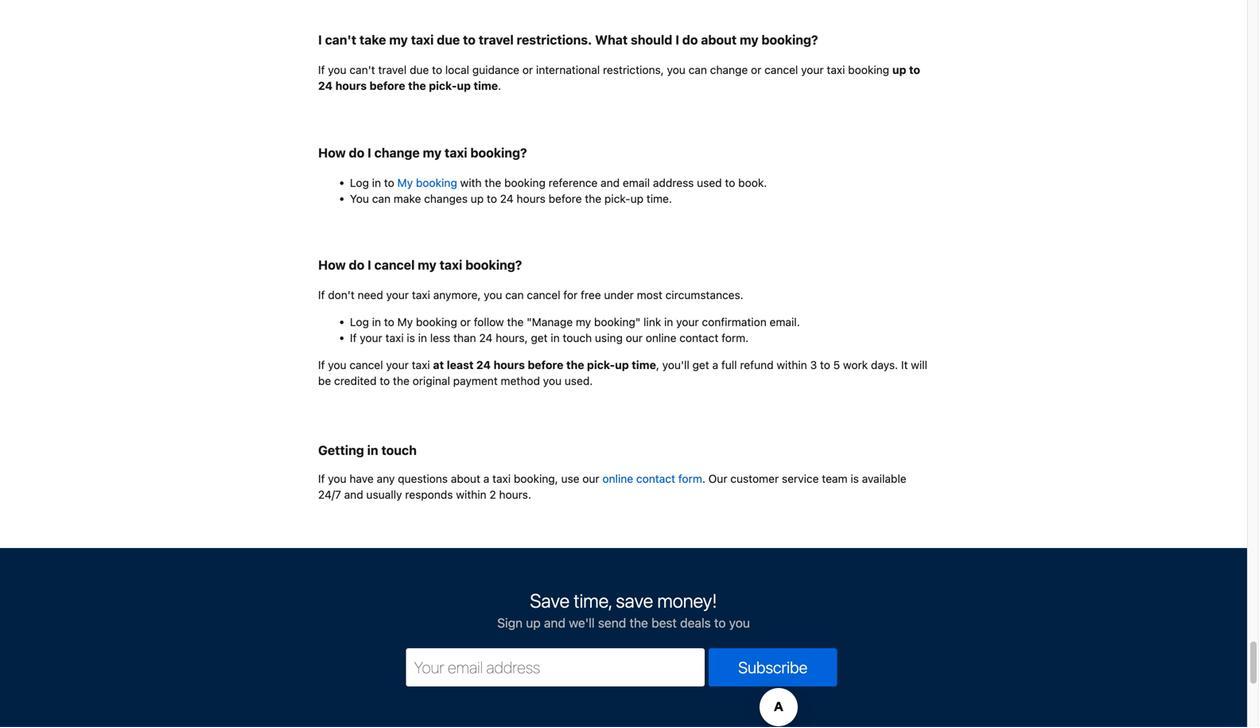 Task type: describe. For each thing, give the bounding box(es) containing it.
and inside log in to my booking with the booking reference and email address used to book. you can make changes up to 24 hours before the pick-up time.
[[601, 176, 620, 189]]

credited
[[334, 374, 377, 387]]

what
[[595, 32, 628, 47]]

restrictions,
[[603, 63, 664, 76]]

0 horizontal spatial our
[[583, 472, 600, 485]]

Your email address email field
[[406, 648, 705, 687]]

1 vertical spatial about
[[451, 472, 480, 485]]

save time, save money! sign up and we'll send the best deals to you
[[497, 590, 750, 631]]

make
[[394, 192, 421, 205]]

my inside the log in to my booking or follow the "manage my booking" link in your confirmation email. if your taxi is in less than 24 hours, get in touch using our online contact form.
[[576, 315, 591, 329]]

refund
[[740, 358, 774, 371]]

payment
[[453, 374, 498, 387]]

we'll
[[569, 615, 595, 631]]

at
[[433, 358, 444, 371]]

1 horizontal spatial can
[[505, 288, 524, 301]]

1 vertical spatial time
[[632, 358, 656, 371]]

or inside the log in to my booking or follow the "manage my booking" link in your confirmation email. if your taxi is in less than 24 hours, get in touch using our online contact form.
[[460, 315, 471, 329]]

hours,
[[496, 331, 528, 344]]

if for if you have any questions about a taxi booking, use our online contact form
[[318, 472, 325, 485]]

original
[[413, 374, 450, 387]]

form
[[678, 472, 702, 485]]

restrictions.
[[517, 32, 592, 47]]

0 horizontal spatial due
[[410, 63, 429, 76]]

save time, save money! footer
[[0, 547, 1247, 727]]

most
[[637, 288, 663, 301]]

24 inside log in to my booking with the booking reference and email address used to book. you can make changes up to 24 hours before the pick-up time.
[[500, 192, 514, 205]]

link
[[644, 315, 661, 329]]

before inside log in to my booking with the booking reference and email address used to book. you can make changes up to 24 hours before the pick-up time.
[[549, 192, 582, 205]]

our
[[709, 472, 728, 485]]

log for log in to my booking with the booking reference and email address used to book. you can make changes up to 24 hours before the pick-up time.
[[350, 176, 369, 189]]

24 inside the up to 24 hours before the pick-up time
[[318, 79, 333, 92]]

with
[[460, 176, 482, 189]]

24 inside the log in to my booking or follow the "manage my booking" link in your confirmation email. if your taxi is in less than 24 hours, get in touch using our online contact form.
[[479, 331, 493, 344]]

changes
[[424, 192, 468, 205]]

any
[[377, 472, 395, 485]]

do for how do i cancel my taxi booking?
[[349, 257, 365, 272]]

1 vertical spatial a
[[483, 472, 489, 485]]

0 horizontal spatial contact
[[636, 472, 675, 485]]

book.
[[738, 176, 767, 189]]

hours.
[[499, 488, 531, 501]]

and inside "save time, save money! sign up and we'll send the best deals to you"
[[544, 615, 566, 631]]

in right link on the right top of the page
[[664, 315, 673, 329]]

than
[[453, 331, 476, 344]]

how do i cancel my taxi booking?
[[318, 257, 522, 272]]

the inside , you'll get a full refund within 3 to 5 work days. it will be credited to the original payment method you used.
[[393, 374, 410, 387]]

a inside , you'll get a full refund within 3 to 5 work days. it will be credited to the original payment method you used.
[[712, 358, 718, 371]]

online inside the log in to my booking or follow the "manage my booking" link in your confirmation email. if your taxi is in less than 24 hours, get in touch using our online contact form.
[[646, 331, 677, 344]]

0 vertical spatial do
[[682, 32, 698, 47]]

0 horizontal spatial change
[[374, 145, 420, 160]]

0 vertical spatial booking?
[[762, 32, 818, 47]]

time.
[[647, 192, 672, 205]]

2 vertical spatial hours
[[494, 358, 525, 371]]

if inside the log in to my booking or follow the "manage my booking" link in your confirmation email. if your taxi is in less than 24 hours, get in touch using our online contact form.
[[350, 331, 357, 344]]

international
[[536, 63, 600, 76]]

taxi inside the log in to my booking or follow the "manage my booking" link in your confirmation email. if your taxi is in less than 24 hours, get in touch using our online contact form.
[[385, 331, 404, 344]]

2 vertical spatial before
[[528, 358, 564, 371]]

,
[[656, 358, 659, 371]]

online contact form link
[[603, 472, 702, 485]]

2
[[490, 488, 496, 501]]

how for how do i change my taxi booking?
[[318, 145, 346, 160]]

the right with
[[485, 176, 501, 189]]

should
[[631, 32, 673, 47]]

email
[[623, 176, 650, 189]]

if you can't travel due to local guidance or international restrictions, you can change or cancel your taxi booking
[[318, 63, 892, 76]]

in left less
[[418, 331, 427, 344]]

"manage
[[527, 315, 573, 329]]

getting in touch
[[318, 443, 417, 458]]

used
[[697, 176, 722, 189]]

time,
[[574, 590, 612, 612]]

responds
[[405, 488, 453, 501]]

if for if don't need your taxi anymore, you can cancel for free under most circumstances.
[[318, 288, 325, 301]]

it
[[901, 358, 908, 371]]

can inside log in to my booking with the booking reference and email address used to book. you can make changes up to 24 hours before the pick-up time.
[[372, 192, 391, 205]]

and inside . our customer service team is available 24/7 and usually responds within 2 hours.
[[344, 488, 363, 501]]

touch inside the log in to my booking or follow the "manage my booking" link in your confirmation email. if your taxi is in less than 24 hours, get in touch using our online contact form.
[[563, 331, 592, 344]]

how do i change my taxi booking?
[[318, 145, 527, 160]]

work
[[843, 358, 868, 371]]

3
[[810, 358, 817, 371]]

. our customer service team is available 24/7 and usually responds within 2 hours.
[[318, 472, 907, 501]]

days.
[[871, 358, 898, 371]]

booking inside the log in to my booking or follow the "manage my booking" link in your confirmation email. if your taxi is in less than 24 hours, get in touch using our online contact form.
[[416, 315, 457, 329]]

if you have any questions about a taxi booking, use our online contact form
[[318, 472, 702, 485]]

using
[[595, 331, 623, 344]]

0 vertical spatial travel
[[479, 32, 514, 47]]

full
[[721, 358, 737, 371]]

if you cancel your taxi at least 24 hours before the pick-up time
[[318, 358, 656, 371]]

. for .
[[498, 79, 501, 92]]

the up "used." at the bottom of page
[[566, 358, 584, 371]]

how for how do i cancel my taxi booking?
[[318, 257, 346, 272]]

will
[[911, 358, 928, 371]]

subscribe
[[738, 658, 808, 677]]

is inside the log in to my booking or follow the "manage my booking" link in your confirmation email. if your taxi is in less than 24 hours, get in touch using our online contact form.
[[407, 331, 415, 344]]

our inside the log in to my booking or follow the "manage my booking" link in your confirmation email. if your taxi is in less than 24 hours, get in touch using our online contact form.
[[626, 331, 643, 344]]

hours inside log in to my booking with the booking reference and email address used to book. you can make changes up to 24 hours before the pick-up time.
[[517, 192, 546, 205]]

follow
[[474, 315, 504, 329]]

2 horizontal spatial can
[[689, 63, 707, 76]]

, you'll get a full refund within 3 to 5 work days. it will be credited to the original payment method you used.
[[318, 358, 928, 387]]

less
[[430, 331, 450, 344]]

24/7
[[318, 488, 341, 501]]

log for log in to my booking or follow the "manage my booking" link in your confirmation email. if your taxi is in less than 24 hours, get in touch using our online contact form.
[[350, 315, 369, 329]]

customer
[[731, 472, 779, 485]]

available
[[862, 472, 907, 485]]

subscribe button
[[709, 648, 837, 687]]

if for if you can't travel due to local guidance or international restrictions, you can change or cancel your taxi booking
[[318, 63, 325, 76]]



Task type: vqa. For each thing, say whether or not it's contained in the screenshot.
offers
no



Task type: locate. For each thing, give the bounding box(es) containing it.
how
[[318, 145, 346, 160], [318, 257, 346, 272]]

get right you'll
[[693, 358, 709, 371]]

1 horizontal spatial our
[[626, 331, 643, 344]]

and left email
[[601, 176, 620, 189]]

the down "save"
[[630, 615, 648, 631]]

0 vertical spatial touch
[[563, 331, 592, 344]]

1 vertical spatial can
[[372, 192, 391, 205]]

anymore,
[[433, 288, 481, 301]]

0 horizontal spatial touch
[[381, 443, 417, 458]]

1 horizontal spatial change
[[710, 63, 748, 76]]

your
[[801, 63, 824, 76], [386, 288, 409, 301], [676, 315, 699, 329], [360, 331, 382, 344], [386, 358, 409, 371]]

questions
[[398, 472, 448, 485]]

travel
[[479, 32, 514, 47], [378, 63, 407, 76]]

1 horizontal spatial about
[[701, 32, 737, 47]]

0 vertical spatial due
[[437, 32, 460, 47]]

1 vertical spatial how
[[318, 257, 346, 272]]

my for taxi
[[397, 315, 413, 329]]

reference
[[549, 176, 598, 189]]

1 vertical spatial travel
[[378, 63, 407, 76]]

travel up guidance
[[479, 32, 514, 47]]

2 my from the top
[[397, 315, 413, 329]]

contact left form
[[636, 472, 675, 485]]

the
[[408, 79, 426, 92], [485, 176, 501, 189], [585, 192, 602, 205], [507, 315, 524, 329], [566, 358, 584, 371], [393, 374, 410, 387], [630, 615, 648, 631]]

if
[[318, 63, 325, 76], [318, 288, 325, 301], [350, 331, 357, 344], [318, 358, 325, 371], [318, 472, 325, 485]]

to inside the log in to my booking or follow the "manage my booking" link in your confirmation email. if your taxi is in less than 24 hours, get in touch using our online contact form.
[[384, 315, 394, 329]]

about up responds
[[451, 472, 480, 485]]

1 vertical spatial booking?
[[470, 145, 527, 160]]

save
[[616, 590, 653, 612]]

1 horizontal spatial get
[[693, 358, 709, 371]]

for
[[563, 288, 578, 301]]

1 vertical spatial get
[[693, 358, 709, 371]]

you
[[350, 192, 369, 205]]

you'll
[[662, 358, 690, 371]]

1 how from the top
[[318, 145, 346, 160]]

about right should
[[701, 32, 737, 47]]

or
[[523, 63, 533, 76], [751, 63, 762, 76], [460, 315, 471, 329]]

do up the need
[[349, 257, 365, 272]]

about
[[701, 32, 737, 47], [451, 472, 480, 485]]

service
[[782, 472, 819, 485]]

i up the need
[[368, 257, 371, 272]]

log in to my booking with the booking reference and email address used to book. you can make changes up to 24 hours before the pick-up time.
[[350, 176, 767, 205]]

2 horizontal spatial or
[[751, 63, 762, 76]]

to inside the up to 24 hours before the pick-up time
[[909, 63, 920, 76]]

pick- down email
[[605, 192, 631, 205]]

under
[[604, 288, 634, 301]]

and down save
[[544, 615, 566, 631]]

1 horizontal spatial time
[[632, 358, 656, 371]]

the left original
[[393, 374, 410, 387]]

1 vertical spatial .
[[702, 472, 706, 485]]

pick-
[[429, 79, 457, 92], [605, 192, 631, 205], [587, 358, 615, 371]]

2 horizontal spatial and
[[601, 176, 620, 189]]

. down guidance
[[498, 79, 501, 92]]

0 vertical spatial .
[[498, 79, 501, 92]]

1 vertical spatial and
[[344, 488, 363, 501]]

can right you on the top left of page
[[372, 192, 391, 205]]

don't
[[328, 288, 355, 301]]

in down the need
[[372, 315, 381, 329]]

the inside "save time, save money! sign up and we'll send the best deals to you"
[[630, 615, 648, 631]]

0 vertical spatial online
[[646, 331, 677, 344]]

1 vertical spatial due
[[410, 63, 429, 76]]

time inside the up to 24 hours before the pick-up time
[[474, 79, 498, 92]]

1 horizontal spatial online
[[646, 331, 677, 344]]

. left our
[[702, 472, 706, 485]]

a left full
[[712, 358, 718, 371]]

1 vertical spatial my
[[397, 315, 413, 329]]

before inside the up to 24 hours before the pick-up time
[[370, 79, 405, 92]]

up to 24 hours before the pick-up time
[[318, 63, 920, 92]]

i can't take my taxi due to travel restrictions. what should i do about my booking?
[[318, 32, 818, 47]]

get inside the log in to my booking or follow the "manage my booking" link in your confirmation email. if your taxi is in less than 24 hours, get in touch using our online contact form.
[[531, 331, 548, 344]]

local
[[445, 63, 469, 76]]

1 vertical spatial online
[[603, 472, 633, 485]]

log in to my booking or follow the "manage my booking" link in your confirmation email. if your taxi is in less than 24 hours, get in touch using our online contact form.
[[350, 315, 800, 344]]

0 horizontal spatial or
[[460, 315, 471, 329]]

my down how do i cancel my taxi booking?
[[397, 315, 413, 329]]

1 vertical spatial can't
[[350, 63, 375, 76]]

24
[[318, 79, 333, 92], [500, 192, 514, 205], [479, 331, 493, 344], [476, 358, 491, 371]]

is right team
[[851, 472, 859, 485]]

least
[[447, 358, 474, 371]]

0 horizontal spatial a
[[483, 472, 489, 485]]

1 my from the top
[[397, 176, 413, 189]]

and down "have"
[[344, 488, 363, 501]]

within left 2
[[456, 488, 487, 501]]

log up you on the top left of page
[[350, 176, 369, 189]]

0 vertical spatial and
[[601, 176, 620, 189]]

getting
[[318, 443, 364, 458]]

if don't need your taxi anymore, you can cancel for free under most circumstances.
[[318, 288, 744, 301]]

1 vertical spatial do
[[349, 145, 365, 160]]

take
[[359, 32, 386, 47]]

0 horizontal spatial travel
[[378, 63, 407, 76]]

1 vertical spatial our
[[583, 472, 600, 485]]

0 horizontal spatial time
[[474, 79, 498, 92]]

booking,
[[514, 472, 558, 485]]

save
[[530, 590, 570, 612]]

get
[[531, 331, 548, 344], [693, 358, 709, 371]]

used.
[[565, 374, 593, 387]]

time down guidance
[[474, 79, 498, 92]]

pick- up "used." at the bottom of page
[[587, 358, 615, 371]]

5
[[833, 358, 840, 371]]

a
[[712, 358, 718, 371], [483, 472, 489, 485]]

do for how do i change my taxi booking?
[[349, 145, 365, 160]]

1 horizontal spatial touch
[[563, 331, 592, 344]]

pick- inside the up to 24 hours before the pick-up time
[[429, 79, 457, 92]]

1 horizontal spatial is
[[851, 472, 859, 485]]

i left the take
[[318, 32, 322, 47]]

touch left using
[[563, 331, 592, 344]]

method
[[501, 374, 540, 387]]

1 horizontal spatial contact
[[680, 331, 719, 344]]

in up "have"
[[367, 443, 378, 458]]

1 vertical spatial hours
[[517, 192, 546, 205]]

use
[[561, 472, 580, 485]]

my
[[389, 32, 408, 47], [740, 32, 759, 47], [423, 145, 442, 160], [418, 257, 437, 272], [576, 315, 591, 329]]

deals
[[680, 615, 711, 631]]

1 horizontal spatial or
[[523, 63, 533, 76]]

to inside "save time, save money! sign up and we'll send the best deals to you"
[[714, 615, 726, 631]]

0 vertical spatial can
[[689, 63, 707, 76]]

2 vertical spatial can
[[505, 288, 524, 301]]

due left "local"
[[410, 63, 429, 76]]

my for changes
[[397, 176, 413, 189]]

our
[[626, 331, 643, 344], [583, 472, 600, 485]]

1 horizontal spatial and
[[544, 615, 566, 631]]

my up make
[[397, 176, 413, 189]]

within inside . our customer service team is available 24/7 and usually responds within 2 hours.
[[456, 488, 487, 501]]

cancel
[[765, 63, 798, 76], [374, 257, 415, 272], [527, 288, 560, 301], [350, 358, 383, 371]]

0 horizontal spatial online
[[603, 472, 633, 485]]

do right should
[[682, 32, 698, 47]]

our down booking"
[[626, 331, 643, 344]]

money!
[[657, 590, 717, 612]]

1 horizontal spatial a
[[712, 358, 718, 371]]

i up you on the top left of page
[[368, 145, 371, 160]]

before up method
[[528, 358, 564, 371]]

2 log from the top
[[350, 315, 369, 329]]

1 vertical spatial pick-
[[605, 192, 631, 205]]

0 horizontal spatial within
[[456, 488, 487, 501]]

log inside log in to my booking with the booking reference and email address used to book. you can make changes up to 24 hours before the pick-up time.
[[350, 176, 369, 189]]

sign
[[497, 615, 523, 631]]

1 vertical spatial log
[[350, 315, 369, 329]]

0 vertical spatial a
[[712, 358, 718, 371]]

be
[[318, 374, 331, 387]]

0 vertical spatial before
[[370, 79, 405, 92]]

my inside log in to my booking with the booking reference and email address used to book. you can make changes up to 24 hours before the pick-up time.
[[397, 176, 413, 189]]

booking? for how do i change my taxi booking?
[[470, 145, 527, 160]]

can't down the take
[[350, 63, 375, 76]]

1 vertical spatial touch
[[381, 443, 417, 458]]

in
[[372, 176, 381, 189], [372, 315, 381, 329], [664, 315, 673, 329], [418, 331, 427, 344], [551, 331, 560, 344], [367, 443, 378, 458]]

due up "local"
[[437, 32, 460, 47]]

can up hours,
[[505, 288, 524, 301]]

address
[[653, 176, 694, 189]]

if for if you cancel your taxi at least 24 hours before the pick-up time
[[318, 358, 325, 371]]

the inside the up to 24 hours before the pick-up time
[[408, 79, 426, 92]]

contact inside the log in to my booking or follow the "manage my booking" link in your confirmation email. if your taxi is in less than 24 hours, get in touch using our online contact form.
[[680, 331, 719, 344]]

in left my booking 'link'
[[372, 176, 381, 189]]

can right restrictions,
[[689, 63, 707, 76]]

contact up you'll
[[680, 331, 719, 344]]

confirmation
[[702, 315, 767, 329]]

up
[[892, 63, 906, 76], [457, 79, 471, 92], [471, 192, 484, 205], [631, 192, 644, 205], [615, 358, 629, 371], [526, 615, 541, 631]]

up inside "save time, save money! sign up and we'll send the best deals to you"
[[526, 615, 541, 631]]

pick- down "local"
[[429, 79, 457, 92]]

you inside "save time, save money! sign up and we'll send the best deals to you"
[[729, 615, 750, 631]]

0 vertical spatial is
[[407, 331, 415, 344]]

1 vertical spatial before
[[549, 192, 582, 205]]

log down the need
[[350, 315, 369, 329]]

0 vertical spatial contact
[[680, 331, 719, 344]]

0 vertical spatial get
[[531, 331, 548, 344]]

booking"
[[594, 315, 641, 329]]

our right use on the left bottom of page
[[583, 472, 600, 485]]

the down reference
[[585, 192, 602, 205]]

hours inside the up to 24 hours before the pick-up time
[[335, 79, 367, 92]]

0 vertical spatial log
[[350, 176, 369, 189]]

within left 3
[[777, 358, 807, 371]]

1 vertical spatial contact
[[636, 472, 675, 485]]

my booking link
[[397, 176, 457, 189]]

you inside , you'll get a full refund within 3 to 5 work days. it will be credited to the original payment method you used.
[[543, 374, 562, 387]]

free
[[581, 288, 601, 301]]

2 vertical spatial do
[[349, 257, 365, 272]]

time
[[474, 79, 498, 92], [632, 358, 656, 371]]

you
[[328, 63, 347, 76], [667, 63, 686, 76], [484, 288, 502, 301], [328, 358, 347, 371], [543, 374, 562, 387], [328, 472, 347, 485], [729, 615, 750, 631]]

log
[[350, 176, 369, 189], [350, 315, 369, 329]]

0 vertical spatial how
[[318, 145, 346, 160]]

2 how from the top
[[318, 257, 346, 272]]

within inside , you'll get a full refund within 3 to 5 work days. it will be credited to the original payment method you used.
[[777, 358, 807, 371]]

0 horizontal spatial is
[[407, 331, 415, 344]]

best
[[652, 615, 677, 631]]

0 vertical spatial time
[[474, 79, 498, 92]]

1 horizontal spatial due
[[437, 32, 460, 47]]

guidance
[[472, 63, 520, 76]]

circumstances.
[[666, 288, 744, 301]]

0 vertical spatial change
[[710, 63, 748, 76]]

before down reference
[[549, 192, 582, 205]]

travel down the take
[[378, 63, 407, 76]]

0 horizontal spatial .
[[498, 79, 501, 92]]

. inside . our customer service team is available 24/7 and usually responds within 2 hours.
[[702, 472, 706, 485]]

touch up any
[[381, 443, 417, 458]]

online down link on the right top of the page
[[646, 331, 677, 344]]

0 horizontal spatial get
[[531, 331, 548, 344]]

email.
[[770, 315, 800, 329]]

0 vertical spatial can't
[[325, 32, 356, 47]]

get down "manage
[[531, 331, 548, 344]]

0 vertical spatial our
[[626, 331, 643, 344]]

1 log from the top
[[350, 176, 369, 189]]

booking? for how do i cancel my taxi booking?
[[465, 257, 522, 272]]

i right should
[[676, 32, 679, 47]]

send
[[598, 615, 626, 631]]

contact
[[680, 331, 719, 344], [636, 472, 675, 485]]

1 horizontal spatial within
[[777, 358, 807, 371]]

online right use on the left bottom of page
[[603, 472, 633, 485]]

0 vertical spatial my
[[397, 176, 413, 189]]

the up how do i change my taxi booking?
[[408, 79, 426, 92]]

0 horizontal spatial about
[[451, 472, 480, 485]]

do up you on the top left of page
[[349, 145, 365, 160]]

my
[[397, 176, 413, 189], [397, 315, 413, 329]]

have
[[350, 472, 374, 485]]

0 vertical spatial within
[[777, 358, 807, 371]]

0 vertical spatial about
[[701, 32, 737, 47]]

time left you'll
[[632, 358, 656, 371]]

1 vertical spatial is
[[851, 472, 859, 485]]

1 vertical spatial within
[[456, 488, 487, 501]]

2 vertical spatial pick-
[[587, 358, 615, 371]]

0 vertical spatial pick-
[[429, 79, 457, 92]]

the up hours,
[[507, 315, 524, 329]]

before down the take
[[370, 79, 405, 92]]

need
[[358, 288, 383, 301]]

get inside , you'll get a full refund within 3 to 5 work days. it will be credited to the original payment method you used.
[[693, 358, 709, 371]]

usually
[[366, 488, 402, 501]]

log inside the log in to my booking or follow the "manage my booking" link in your confirmation email. if your taxi is in less than 24 hours, get in touch using our online contact form.
[[350, 315, 369, 329]]

0 horizontal spatial can
[[372, 192, 391, 205]]

online
[[646, 331, 677, 344], [603, 472, 633, 485]]

pick- inside log in to my booking with the booking reference and email address used to book. you can make changes up to 24 hours before the pick-up time.
[[605, 192, 631, 205]]

0 vertical spatial hours
[[335, 79, 367, 92]]

in down "manage
[[551, 331, 560, 344]]

the inside the log in to my booking or follow the "manage my booking" link in your confirmation email. if your taxi is in less than 24 hours, get in touch using our online contact form.
[[507, 315, 524, 329]]

change
[[710, 63, 748, 76], [374, 145, 420, 160]]

2 vertical spatial booking?
[[465, 257, 522, 272]]

touch
[[563, 331, 592, 344], [381, 443, 417, 458]]

is left less
[[407, 331, 415, 344]]

is inside . our customer service team is available 24/7 and usually responds within 2 hours.
[[851, 472, 859, 485]]

form.
[[722, 331, 749, 344]]

in inside log in to my booking with the booking reference and email address used to book. you can make changes up to 24 hours before the pick-up time.
[[372, 176, 381, 189]]

my inside the log in to my booking or follow the "manage my booking" link in your confirmation email. if your taxi is in less than 24 hours, get in touch using our online contact form.
[[397, 315, 413, 329]]

1 horizontal spatial travel
[[479, 32, 514, 47]]

1 vertical spatial change
[[374, 145, 420, 160]]

2 vertical spatial and
[[544, 615, 566, 631]]

can't left the take
[[325, 32, 356, 47]]

taxi
[[411, 32, 434, 47], [827, 63, 845, 76], [445, 145, 467, 160], [440, 257, 462, 272], [412, 288, 430, 301], [385, 331, 404, 344], [412, 358, 430, 371], [492, 472, 511, 485]]

0 horizontal spatial and
[[344, 488, 363, 501]]

. for . our customer service team is available 24/7 and usually responds within 2 hours.
[[702, 472, 706, 485]]

1 horizontal spatial .
[[702, 472, 706, 485]]

team
[[822, 472, 848, 485]]

a left booking,
[[483, 472, 489, 485]]

booking?
[[762, 32, 818, 47], [470, 145, 527, 160], [465, 257, 522, 272]]



